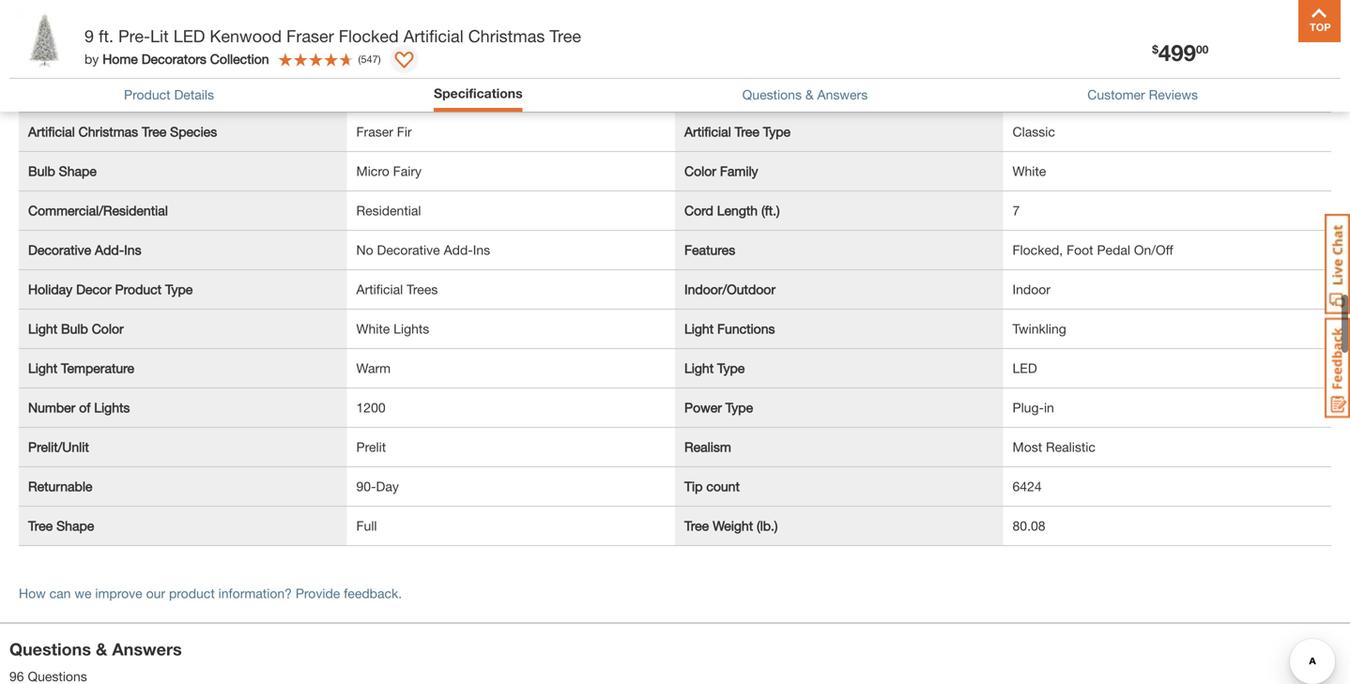 Task type: locate. For each thing, give the bounding box(es) containing it.
ins
[[124, 242, 141, 258], [473, 242, 490, 258]]

decorative up holiday
[[28, 242, 91, 258]]

led up plug-
[[1013, 361, 1038, 376]]

light down holiday
[[28, 321, 57, 337]]

questions & answers up artificial tree type at the right top of page
[[743, 87, 868, 102]]

specifications button
[[434, 84, 523, 107], [434, 84, 523, 103]]

1 horizontal spatial decorative
[[377, 242, 440, 258]]

&
[[806, 87, 814, 102], [96, 640, 107, 660]]

0 horizontal spatial add-
[[95, 242, 124, 258]]

white lights
[[356, 321, 429, 337]]

power type
[[685, 400, 753, 416]]

add- right no
[[444, 242, 473, 258]]

1 horizontal spatial white
[[1013, 164, 1047, 179]]

white up warm
[[356, 321, 390, 337]]

realism
[[685, 440, 731, 455]]

details up species
[[174, 87, 214, 102]]

questions & answers down "we"
[[9, 640, 182, 660]]

holiday
[[28, 282, 72, 297]]

0 vertical spatial christmas
[[468, 26, 545, 46]]

details down the product image
[[19, 80, 70, 100]]

by
[[85, 51, 99, 67]]

christmas
[[468, 26, 545, 46], [79, 124, 138, 140]]

of
[[79, 400, 91, 416]]

day
[[376, 479, 399, 495]]

0 horizontal spatial decorative
[[28, 242, 91, 258]]

(
[[358, 53, 361, 65]]

1 horizontal spatial led
[[1013, 361, 1038, 376]]

artificial christmas tree species
[[28, 124, 217, 140]]

trees
[[407, 282, 438, 297]]

fraser left fir
[[356, 124, 393, 140]]

no decorative add-ins
[[356, 242, 490, 258]]

light for light type
[[685, 361, 714, 376]]

tree shape
[[28, 519, 94, 534]]

1 horizontal spatial add-
[[444, 242, 473, 258]]

1 horizontal spatial answers
[[818, 87, 868, 102]]

1 vertical spatial christmas
[[79, 124, 138, 140]]

color
[[685, 164, 717, 179], [92, 321, 124, 337]]

residential
[[356, 203, 421, 219]]

1 horizontal spatial ins
[[473, 242, 490, 258]]

1 horizontal spatial questions & answers
[[743, 87, 868, 102]]

0 vertical spatial &
[[806, 87, 814, 102]]

0 vertical spatial questions & answers
[[743, 87, 868, 102]]

christmas up the bulb shape
[[79, 124, 138, 140]]

decorative
[[28, 242, 91, 258], [377, 242, 440, 258]]

white down classic
[[1013, 164, 1047, 179]]

returnable
[[28, 479, 92, 495]]

add-
[[95, 242, 124, 258], [444, 242, 473, 258]]

decor
[[76, 282, 111, 297]]

we
[[75, 586, 92, 602]]

product
[[124, 87, 171, 102], [115, 282, 162, 297]]

0 horizontal spatial ins
[[124, 242, 141, 258]]

artificial up color family
[[685, 124, 731, 140]]

bulb up commercial/residential
[[28, 164, 55, 179]]

0 vertical spatial product
[[124, 87, 171, 102]]

0 horizontal spatial bulb
[[28, 164, 55, 179]]

1 vertical spatial &
[[96, 640, 107, 660]]

white
[[1013, 164, 1047, 179], [356, 321, 390, 337]]

how
[[19, 586, 46, 602]]

details
[[19, 80, 70, 100], [174, 87, 214, 102]]

shape up commercial/residential
[[59, 164, 97, 179]]

lights down trees
[[394, 321, 429, 337]]

led
[[173, 26, 205, 46], [1013, 361, 1038, 376]]

2 add- from the left
[[444, 242, 473, 258]]

shape
[[59, 164, 97, 179], [56, 519, 94, 534]]

light
[[28, 321, 57, 337], [685, 321, 714, 337], [28, 361, 57, 376], [685, 361, 714, 376]]

1 horizontal spatial christmas
[[468, 26, 545, 46]]

display image
[[395, 52, 414, 70]]

0 horizontal spatial &
[[96, 640, 107, 660]]

micro fairy
[[356, 164, 422, 179]]

christmas up specifications
[[468, 26, 545, 46]]

1 horizontal spatial bulb
[[61, 321, 88, 337]]

type right power
[[726, 400, 753, 416]]

lights right of
[[94, 400, 130, 416]]

0 vertical spatial white
[[1013, 164, 1047, 179]]

1 vertical spatial answers
[[112, 640, 182, 660]]

color down holiday decor product type
[[92, 321, 124, 337]]

1 vertical spatial led
[[1013, 361, 1038, 376]]

1 vertical spatial questions
[[9, 640, 91, 660]]

1 horizontal spatial questions
[[743, 87, 802, 102]]

questions & answers button
[[743, 85, 868, 105], [743, 85, 868, 105], [0, 625, 1351, 685]]

questions up artificial tree type at the right top of page
[[743, 87, 802, 102]]

indoor
[[1013, 282, 1051, 297]]

bulb up light temperature
[[61, 321, 88, 337]]

color left family
[[685, 164, 717, 179]]

light up number
[[28, 361, 57, 376]]

product down decorators
[[124, 87, 171, 102]]

add- up holiday decor product type
[[95, 242, 124, 258]]

light for light bulb color
[[28, 321, 57, 337]]

feedback.
[[344, 586, 402, 602]]

1 horizontal spatial fraser
[[356, 124, 393, 140]]

plug-in
[[1013, 400, 1055, 416]]

0 horizontal spatial questions
[[9, 640, 91, 660]]

tree
[[550, 26, 581, 46], [142, 124, 166, 140], [735, 124, 760, 140], [28, 519, 53, 534], [685, 519, 709, 534]]

full
[[356, 519, 377, 534]]

on/off
[[1134, 242, 1174, 258]]

led up by home decorators collection
[[173, 26, 205, 46]]

light bulb color
[[28, 321, 124, 337]]

light for light functions
[[685, 321, 714, 337]]

0 vertical spatial lights
[[394, 321, 429, 337]]

decorative up artificial trees
[[377, 242, 440, 258]]

1 horizontal spatial &
[[806, 87, 814, 102]]

type right decor
[[165, 282, 193, 297]]

white for white
[[1013, 164, 1047, 179]]

90-
[[356, 479, 376, 495]]

1 vertical spatial white
[[356, 321, 390, 337]]

questions down can on the bottom left of page
[[9, 640, 91, 660]]

0 vertical spatial questions
[[743, 87, 802, 102]]

flocked, foot pedal on/off
[[1013, 242, 1174, 258]]

2 ins from the left
[[473, 242, 490, 258]]

0 vertical spatial bulb
[[28, 164, 55, 179]]

0 horizontal spatial white
[[356, 321, 390, 337]]

lights
[[394, 321, 429, 337], [94, 400, 130, 416]]

0 vertical spatial fraser
[[286, 26, 334, 46]]

0 horizontal spatial color
[[92, 321, 124, 337]]

0 horizontal spatial answers
[[112, 640, 182, 660]]

type down 'light functions' in the top of the page
[[718, 361, 745, 376]]

1 vertical spatial shape
[[56, 519, 94, 534]]

fraser left flocked
[[286, 26, 334, 46]]

90-day
[[356, 479, 399, 495]]

artificial up the bulb shape
[[28, 124, 75, 140]]

shape down returnable
[[56, 519, 94, 534]]

product right decor
[[115, 282, 162, 297]]

questions & answers
[[743, 87, 868, 102], [9, 640, 182, 660]]

weight
[[713, 519, 753, 534]]

0 horizontal spatial lights
[[94, 400, 130, 416]]

499
[[1159, 39, 1196, 66]]

artificial up white lights
[[356, 282, 403, 297]]

bulb
[[28, 164, 55, 179], [61, 321, 88, 337]]

0 horizontal spatial questions & answers
[[9, 640, 182, 660]]

customer reviews button
[[1088, 85, 1198, 105], [1088, 85, 1198, 105]]

1 vertical spatial color
[[92, 321, 124, 337]]

commercial/residential
[[28, 203, 168, 219]]

0 horizontal spatial fraser
[[286, 26, 334, 46]]

$
[[1153, 43, 1159, 56]]

light up power
[[685, 361, 714, 376]]

power
[[685, 400, 722, 416]]

fraser
[[286, 26, 334, 46], [356, 124, 393, 140]]

answers
[[818, 87, 868, 102], [112, 640, 182, 660]]

our
[[146, 586, 165, 602]]

pedal
[[1097, 242, 1131, 258]]

light up light type
[[685, 321, 714, 337]]

0 vertical spatial shape
[[59, 164, 97, 179]]

home
[[103, 51, 138, 67]]

0 vertical spatial led
[[173, 26, 205, 46]]

0 vertical spatial color
[[685, 164, 717, 179]]



Task type: vqa. For each thing, say whether or not it's contained in the screenshot.
Frame
no



Task type: describe. For each thing, give the bounding box(es) containing it.
00
[[1196, 43, 1209, 56]]

prelit/unlit
[[28, 440, 89, 455]]

indoor/outdoor
[[685, 282, 776, 297]]

caret image
[[1312, 655, 1327, 670]]

0 horizontal spatial details
[[19, 80, 70, 100]]

reviews
[[1149, 87, 1198, 102]]

1200
[[356, 400, 386, 416]]

species
[[170, 124, 217, 140]]

0 horizontal spatial led
[[173, 26, 205, 46]]

tree weight (lb.)
[[685, 519, 778, 534]]

1 vertical spatial product
[[115, 282, 162, 297]]

functions
[[718, 321, 775, 337]]

1 horizontal spatial color
[[685, 164, 717, 179]]

fraser fir
[[356, 124, 412, 140]]

twinkling
[[1013, 321, 1067, 337]]

length
[[717, 203, 758, 219]]

decorators
[[142, 51, 207, 67]]

)
[[378, 53, 381, 65]]

1 horizontal spatial details
[[174, 87, 214, 102]]

cord length (ft.)
[[685, 203, 780, 219]]

(ft.)
[[762, 203, 780, 219]]

tip
[[685, 479, 703, 495]]

1 add- from the left
[[95, 242, 124, 258]]

shape for bulb shape
[[59, 164, 97, 179]]

80.08
[[1013, 519, 1046, 534]]

prelit
[[356, 440, 386, 455]]

fir
[[397, 124, 412, 140]]

product image image
[[14, 9, 75, 70]]

1 ins from the left
[[124, 242, 141, 258]]

foot
[[1067, 242, 1094, 258]]

7
[[1013, 203, 1020, 219]]

provide
[[296, 586, 340, 602]]

1 vertical spatial bulb
[[61, 321, 88, 337]]

family
[[720, 164, 758, 179]]

feedback link image
[[1325, 317, 1351, 419]]

warm
[[356, 361, 391, 376]]

color family
[[685, 164, 758, 179]]

decorative add-ins
[[28, 242, 141, 258]]

artificial for artificial tree type
[[685, 124, 731, 140]]

improve
[[95, 586, 142, 602]]

light temperature
[[28, 361, 134, 376]]

most realistic
[[1013, 440, 1096, 455]]

features
[[685, 242, 736, 258]]

lit
[[150, 26, 169, 46]]

( 547 )
[[358, 53, 381, 65]]

0 vertical spatial answers
[[818, 87, 868, 102]]

count
[[707, 479, 740, 495]]

top button
[[1299, 0, 1341, 42]]

white for white lights
[[356, 321, 390, 337]]

specifications
[[434, 85, 523, 101]]

information?
[[218, 586, 292, 602]]

0 horizontal spatial christmas
[[79, 124, 138, 140]]

light functions
[[685, 321, 775, 337]]

can
[[49, 586, 71, 602]]

cord
[[685, 203, 714, 219]]

product
[[169, 586, 215, 602]]

shape for tree shape
[[56, 519, 94, 534]]

ft.
[[99, 26, 114, 46]]

2 decorative from the left
[[377, 242, 440, 258]]

pre-
[[118, 26, 150, 46]]

live chat image
[[1325, 214, 1351, 315]]

plug-
[[1013, 400, 1044, 416]]

light for light temperature
[[28, 361, 57, 376]]

$ 499 00
[[1153, 39, 1209, 66]]

how can we improve our product information? provide feedback.
[[19, 586, 402, 602]]

artificial for artificial christmas tree species
[[28, 124, 75, 140]]

fairy
[[393, 164, 422, 179]]

1 decorative from the left
[[28, 242, 91, 258]]

547
[[361, 53, 378, 65]]

9 ft. pre-lit led kenwood fraser flocked artificial christmas tree
[[85, 26, 581, 46]]

1 vertical spatial lights
[[94, 400, 130, 416]]

(lb.)
[[757, 519, 778, 534]]

classic
[[1013, 124, 1056, 140]]

temperature
[[61, 361, 134, 376]]

artificial up display icon
[[404, 26, 464, 46]]

1 vertical spatial questions & answers
[[9, 640, 182, 660]]

customer
[[1088, 87, 1146, 102]]

1 horizontal spatial lights
[[394, 321, 429, 337]]

by home decorators collection
[[85, 51, 269, 67]]

most
[[1013, 440, 1043, 455]]

1 vertical spatial fraser
[[356, 124, 393, 140]]

artificial for artificial trees
[[356, 282, 403, 297]]

6424
[[1013, 479, 1042, 495]]

flocked
[[339, 26, 399, 46]]

holiday decor product type
[[28, 282, 193, 297]]

9
[[85, 26, 94, 46]]

type up (ft.)
[[763, 124, 791, 140]]

kenwood
[[210, 26, 282, 46]]

product details
[[124, 87, 214, 102]]

number of lights
[[28, 400, 130, 416]]

flocked,
[[1013, 242, 1063, 258]]

micro
[[356, 164, 390, 179]]

tip count
[[685, 479, 740, 495]]

collection
[[210, 51, 269, 67]]

no
[[356, 242, 373, 258]]

light type
[[685, 361, 745, 376]]

in
[[1044, 400, 1055, 416]]

artificial tree type
[[685, 124, 791, 140]]

artificial trees
[[356, 282, 438, 297]]

bulb shape
[[28, 164, 97, 179]]



